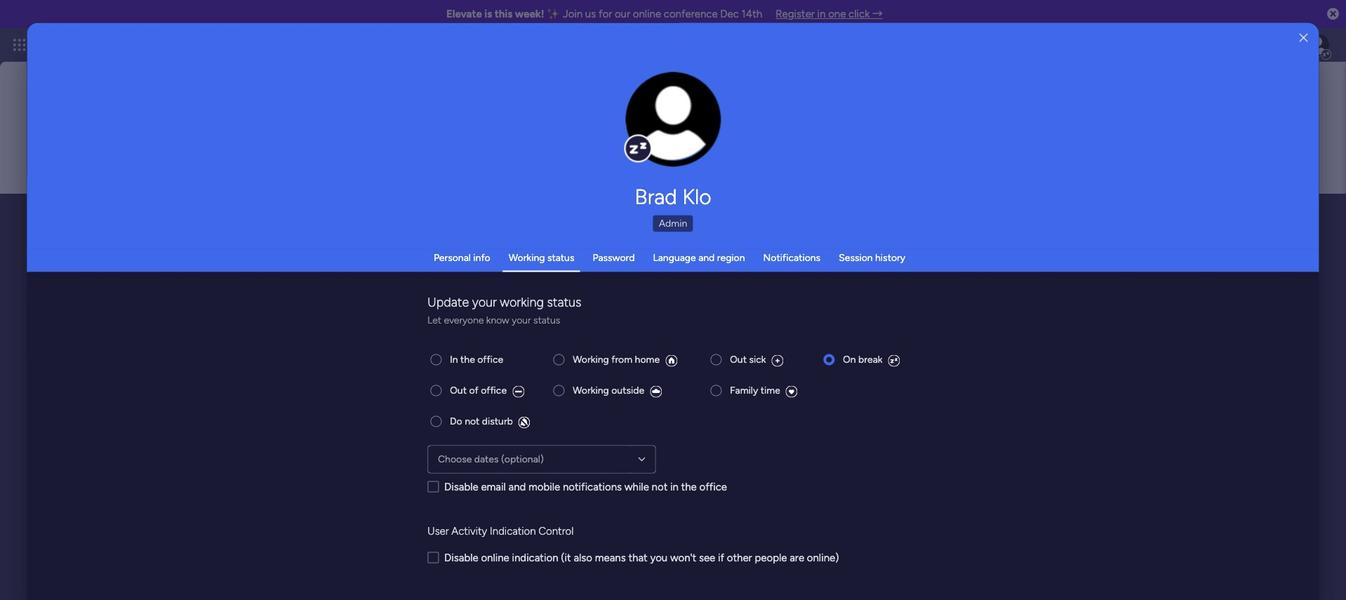 Task type: describe. For each thing, give the bounding box(es) containing it.
1 vertical spatial not
[[652, 481, 668, 493]]

personal info
[[434, 251, 491, 263]]

brad klo
[[635, 184, 712, 209]]

history
[[876, 251, 906, 263]]

you
[[651, 552, 668, 564]]

elevate is this week! ✨ join us for our online conference dec 14th
[[447, 8, 763, 20]]

email
[[481, 481, 506, 493]]

disable email and mobile notifications while not in the office
[[444, 481, 727, 493]]

session history
[[839, 251, 906, 263]]

family time
[[730, 384, 781, 396]]

this
[[495, 8, 513, 20]]

preview image for working outside
[[650, 386, 662, 398]]

brad
[[635, 184, 677, 209]]

session history link
[[839, 251, 906, 263]]

one
[[829, 8, 846, 20]]

dec
[[721, 8, 739, 20]]

everyone
[[444, 314, 484, 326]]

out sick
[[730, 354, 766, 365]]

language
[[653, 251, 696, 263]]

update your working status let everyone know your status
[[428, 294, 582, 326]]

register
[[776, 8, 815, 20]]

change
[[644, 127, 676, 137]]

admin
[[659, 217, 688, 229]]

language and region
[[653, 251, 745, 263]]

register in one click → link
[[776, 8, 883, 20]]

disturb
[[482, 415, 513, 427]]

online)
[[807, 552, 839, 564]]

personal info link
[[434, 251, 491, 263]]

out for out of office
[[450, 384, 467, 396]]

is
[[485, 8, 492, 20]]

see
[[699, 552, 716, 564]]

us
[[586, 8, 596, 20]]

1 vertical spatial in
[[671, 481, 679, 493]]

working for working from home
[[573, 354, 609, 365]]

office for in the office
[[478, 354, 504, 365]]

disable online indication (it also means that you won't see if other people are online)
[[444, 552, 839, 564]]

preview image for family time
[[786, 386, 798, 398]]

region
[[717, 251, 745, 263]]

in
[[450, 354, 458, 365]]

of
[[469, 384, 479, 396]]

notifications link
[[764, 251, 821, 263]]

working
[[500, 294, 544, 310]]

working outside
[[573, 384, 645, 396]]

family
[[730, 384, 759, 396]]

preview image for working from home
[[666, 355, 678, 367]]

time
[[761, 384, 781, 396]]

mobile
[[529, 481, 560, 493]]

→
[[873, 8, 883, 20]]

other
[[727, 552, 753, 564]]

0 horizontal spatial and
[[509, 481, 526, 493]]

people
[[755, 552, 788, 564]]

notifications
[[764, 251, 821, 263]]

change profile picture
[[644, 127, 704, 149]]

that
[[629, 552, 648, 564]]

brad klo button
[[480, 184, 867, 209]]

means
[[595, 552, 626, 564]]

1 image
[[1142, 29, 1154, 45]]

change profile picture button
[[626, 72, 722, 167]]

(it
[[561, 552, 571, 564]]

choose dates (optional)
[[438, 453, 544, 465]]

click
[[849, 8, 870, 20]]

0 horizontal spatial the
[[461, 354, 475, 365]]

user
[[428, 525, 449, 537]]

1 vertical spatial the
[[682, 481, 697, 493]]

join
[[563, 8, 583, 20]]

preview image for out sick
[[772, 355, 784, 367]]

in the office
[[450, 354, 504, 365]]

if
[[718, 552, 725, 564]]

0 vertical spatial online
[[633, 8, 662, 20]]

on
[[843, 354, 856, 365]]

indication
[[512, 552, 559, 564]]



Task type: vqa. For each thing, say whether or not it's contained in the screenshot.
Language and region link
yes



Task type: locate. For each thing, give the bounding box(es) containing it.
working
[[509, 251, 545, 263], [573, 354, 609, 365], [573, 384, 609, 396]]

elevate
[[447, 8, 482, 20]]

2 horizontal spatial preview image
[[786, 386, 798, 398]]

info
[[474, 251, 491, 263]]

1 horizontal spatial and
[[699, 251, 715, 263]]

disable down activity
[[444, 552, 479, 564]]

password
[[593, 251, 635, 263]]

1 vertical spatial online
[[481, 552, 510, 564]]

session
[[839, 251, 873, 263]]

on break
[[843, 354, 883, 365]]

in left one
[[818, 8, 826, 20]]

week!
[[515, 8, 545, 20]]

preview image right sick
[[772, 355, 784, 367]]

1 vertical spatial out
[[450, 384, 467, 396]]

and left region
[[699, 251, 715, 263]]

do not disturb
[[450, 415, 513, 427]]

0 horizontal spatial out
[[450, 384, 467, 396]]

are
[[790, 552, 805, 564]]

0 vertical spatial disable
[[444, 481, 479, 493]]

2 vertical spatial status
[[534, 314, 561, 326]]

not
[[465, 415, 480, 427], [652, 481, 668, 493]]

0 vertical spatial out
[[730, 354, 747, 365]]

update
[[428, 294, 469, 310]]

the right the in
[[461, 354, 475, 365]]

password link
[[593, 251, 635, 263]]

from
[[612, 354, 633, 365]]

preview image right outside
[[650, 386, 662, 398]]

and right email
[[509, 481, 526, 493]]

know
[[487, 314, 510, 326]]

register in one click →
[[776, 8, 883, 20]]

your
[[472, 294, 497, 310], [512, 314, 531, 326]]

out left sick
[[730, 354, 747, 365]]

brad klo image
[[1307, 34, 1330, 56]]

2 vertical spatial working
[[573, 384, 609, 396]]

3 preview image from the left
[[786, 386, 798, 398]]

working up working
[[509, 251, 545, 263]]

out left of
[[450, 384, 467, 396]]

status right working
[[547, 294, 582, 310]]

1 vertical spatial status
[[547, 294, 582, 310]]

1 horizontal spatial online
[[633, 8, 662, 20]]

personal
[[434, 251, 471, 263]]

preview image
[[666, 355, 678, 367], [772, 355, 784, 367], [889, 355, 901, 367], [519, 417, 531, 429]]

2 disable from the top
[[444, 552, 479, 564]]

preview image for do not disturb
[[519, 417, 531, 429]]

also
[[574, 552, 593, 564]]

disable down the choose
[[444, 481, 479, 493]]

outside
[[612, 384, 645, 396]]

disable for disable email and mobile notifications while not in the office
[[444, 481, 479, 493]]

status left password link
[[548, 251, 575, 263]]

klo
[[683, 184, 712, 209]]

preview image
[[513, 386, 525, 398], [650, 386, 662, 398], [786, 386, 798, 398]]

1 vertical spatial disable
[[444, 552, 479, 564]]

your down working
[[512, 314, 531, 326]]

let
[[428, 314, 442, 326]]

working left outside
[[573, 384, 609, 396]]

14th
[[742, 8, 763, 20]]

notifications
[[563, 481, 622, 493]]

0 vertical spatial office
[[478, 354, 504, 365]]

1 disable from the top
[[444, 481, 479, 493]]

preview image right time at the bottom of page
[[786, 386, 798, 398]]

disable
[[444, 481, 479, 493], [444, 552, 479, 564]]

online down user activity indication control at the bottom left
[[481, 552, 510, 564]]

choose
[[438, 453, 472, 465]]

0 horizontal spatial in
[[671, 481, 679, 493]]

sick
[[750, 354, 766, 365]]

0 vertical spatial your
[[472, 294, 497, 310]]

preview image right 'home'
[[666, 355, 678, 367]]

1 horizontal spatial in
[[818, 8, 826, 20]]

1 vertical spatial office
[[481, 384, 507, 396]]

out
[[730, 354, 747, 365], [450, 384, 467, 396]]

0 horizontal spatial not
[[465, 415, 480, 427]]

control
[[539, 525, 574, 537]]

1 vertical spatial and
[[509, 481, 526, 493]]

while
[[625, 481, 649, 493]]

conference
[[664, 8, 718, 20]]

profile
[[678, 127, 704, 137]]

won't
[[671, 552, 697, 564]]

user activity indication control
[[428, 525, 574, 537]]

working left from
[[573, 354, 609, 365]]

1 horizontal spatial the
[[682, 481, 697, 493]]

picture
[[659, 139, 688, 149]]

our
[[615, 8, 631, 20]]

activity
[[452, 525, 487, 537]]

your up know
[[472, 294, 497, 310]]

online right our
[[633, 8, 662, 20]]

disable for disable online indication (it also means that you won't see if other people are online)
[[444, 552, 479, 564]]

0 horizontal spatial your
[[472, 294, 497, 310]]

working for working status
[[509, 251, 545, 263]]

office for out of office
[[481, 384, 507, 396]]

0 vertical spatial working
[[509, 251, 545, 263]]

1 vertical spatial working
[[573, 354, 609, 365]]

indication
[[490, 525, 536, 537]]

and
[[699, 251, 715, 263], [509, 481, 526, 493]]

working status link
[[509, 251, 575, 263]]

0 vertical spatial the
[[461, 354, 475, 365]]

preview image for on break
[[889, 355, 901, 367]]

not right do
[[465, 415, 480, 427]]

0 vertical spatial status
[[548, 251, 575, 263]]

the
[[461, 354, 475, 365], [682, 481, 697, 493]]

preview image up disturb
[[513, 386, 525, 398]]

1 preview image from the left
[[513, 386, 525, 398]]

0 horizontal spatial preview image
[[513, 386, 525, 398]]

1 horizontal spatial preview image
[[650, 386, 662, 398]]

not right while
[[652, 481, 668, 493]]

working from home
[[573, 354, 660, 365]]

out of office
[[450, 384, 507, 396]]

1 horizontal spatial your
[[512, 314, 531, 326]]

do
[[450, 415, 463, 427]]

working for working outside
[[573, 384, 609, 396]]

1 horizontal spatial not
[[652, 481, 668, 493]]

status down working
[[534, 314, 561, 326]]

2 vertical spatial office
[[700, 481, 727, 493]]

for
[[599, 8, 612, 20]]

1 horizontal spatial out
[[730, 354, 747, 365]]

0 horizontal spatial online
[[481, 552, 510, 564]]

select product image
[[13, 38, 27, 52]]

language and region link
[[653, 251, 745, 263]]

close image
[[1300, 33, 1309, 43]]

1 vertical spatial your
[[512, 314, 531, 326]]

(optional)
[[501, 453, 544, 465]]

in right while
[[671, 481, 679, 493]]

status
[[548, 251, 575, 263], [547, 294, 582, 310], [534, 314, 561, 326]]

0 vertical spatial not
[[465, 415, 480, 427]]

preview image for out of office
[[513, 386, 525, 398]]

home
[[635, 354, 660, 365]]

working status
[[509, 251, 575, 263]]

0 vertical spatial in
[[818, 8, 826, 20]]

online
[[633, 8, 662, 20], [481, 552, 510, 564]]

preview image right disturb
[[519, 417, 531, 429]]

preview image right break
[[889, 355, 901, 367]]

the right while
[[682, 481, 697, 493]]

out for out sick
[[730, 354, 747, 365]]

0 vertical spatial and
[[699, 251, 715, 263]]

break
[[859, 354, 883, 365]]

2 preview image from the left
[[650, 386, 662, 398]]

None field
[[161, 200, 1290, 230]]

✨
[[547, 8, 561, 20]]

dates
[[475, 453, 499, 465]]



